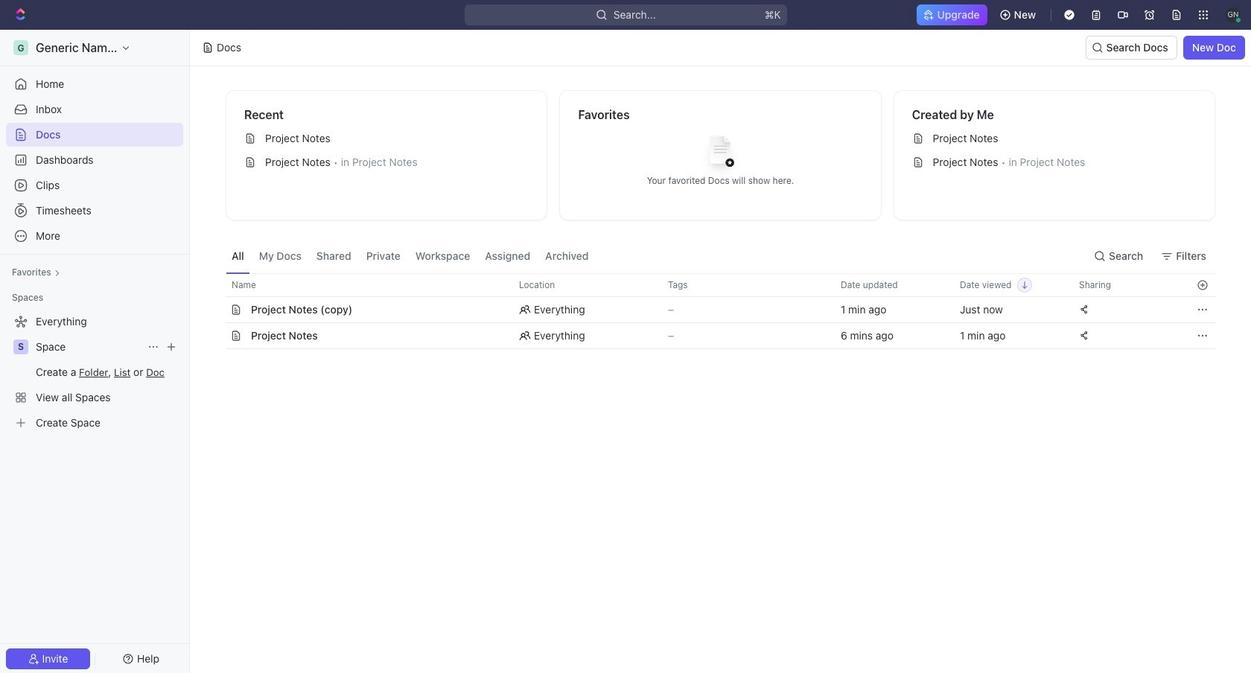 Task type: locate. For each thing, give the bounding box(es) containing it.
space, , element
[[13, 340, 28, 355]]

generic name's workspace, , element
[[13, 40, 28, 55]]

tree
[[6, 310, 183, 435]]

row
[[209, 273, 1216, 297], [209, 297, 1216, 323], [209, 323, 1216, 349]]

tab list
[[226, 238, 595, 273]]

2 row from the top
[[209, 297, 1216, 323]]

table
[[209, 273, 1216, 349]]

tree inside sidebar navigation
[[6, 310, 183, 435]]

sidebar navigation
[[0, 30, 193, 674]]



Task type: describe. For each thing, give the bounding box(es) containing it.
no favorited docs image
[[691, 124, 751, 184]]

3 row from the top
[[209, 323, 1216, 349]]

1 row from the top
[[209, 273, 1216, 297]]



Task type: vqa. For each thing, say whether or not it's contained in the screenshot.
Sidebar "navigation"
yes



